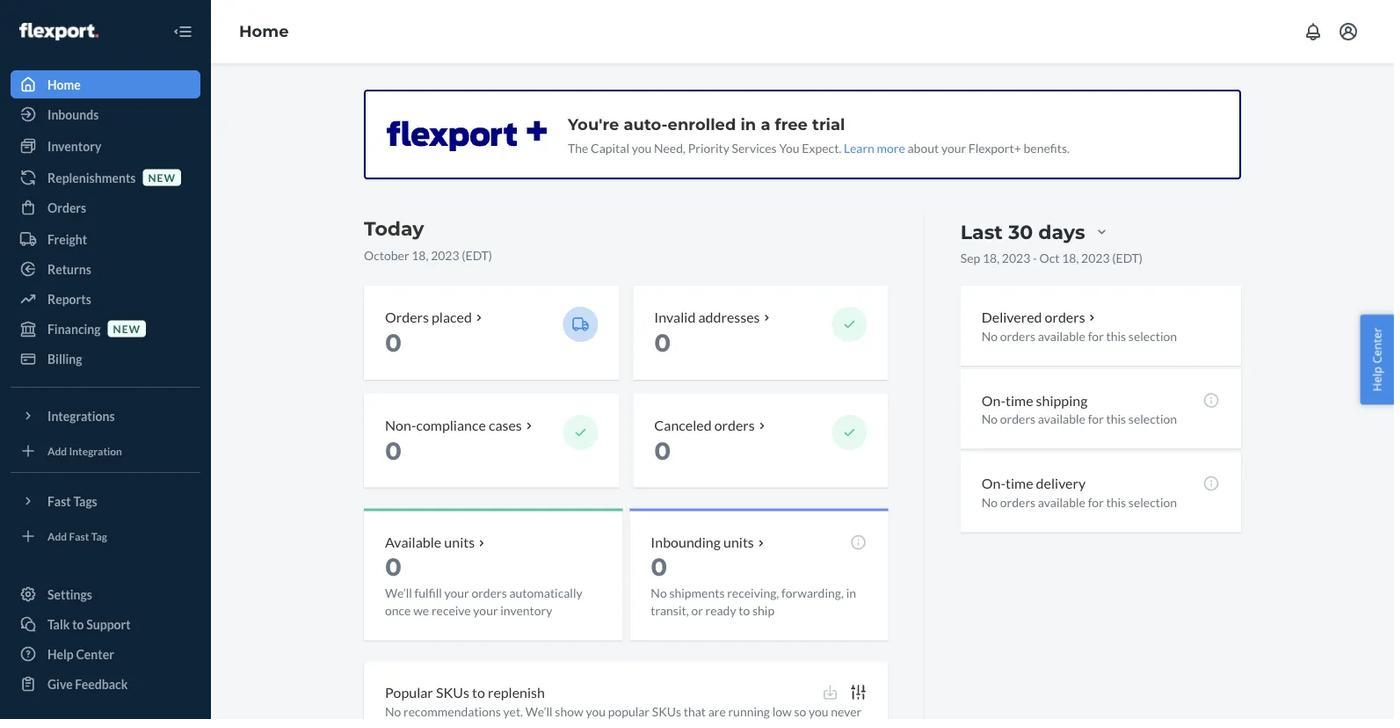 Task type: vqa. For each thing, say whether or not it's contained in the screenshot.
Oct
yes



Task type: describe. For each thing, give the bounding box(es) containing it.
inbounds link
[[11, 100, 201, 128]]

auto-
[[624, 114, 668, 134]]

1 vertical spatial home link
[[11, 70, 201, 98]]

orders inside button
[[1045, 308, 1086, 325]]

settings
[[47, 587, 92, 602]]

give
[[47, 677, 73, 692]]

0 for non-
[[385, 436, 402, 466]]

add integration link
[[11, 437, 201, 465]]

shipments
[[670, 586, 725, 601]]

0 horizontal spatial you
[[586, 704, 606, 719]]

1 horizontal spatial home
[[239, 22, 289, 41]]

or
[[692, 603, 703, 618]]

need,
[[654, 140, 686, 155]]

you're
[[568, 114, 619, 134]]

returns link
[[11, 255, 201, 283]]

priority
[[688, 140, 730, 155]]

30
[[1009, 220, 1033, 244]]

fast inside fast tags dropdown button
[[47, 494, 71, 509]]

1 for from the top
[[1088, 328, 1104, 343]]

edt inside "today october 18, 2023 ( edt )"
[[466, 248, 489, 263]]

orders down on-time shipping
[[1001, 412, 1036, 427]]

inventory link
[[11, 132, 201, 160]]

we'll inside no recommendations yet. we'll show you popular skus that are running low so you never
[[526, 704, 553, 719]]

0 for invalid
[[655, 328, 671, 358]]

give feedback button
[[11, 670, 201, 698]]

capital
[[591, 140, 630, 155]]

for for on-time shipping
[[1088, 412, 1104, 427]]

-
[[1033, 250, 1038, 265]]

receive
[[432, 603, 471, 618]]

feedback
[[75, 677, 128, 692]]

recommendations
[[404, 704, 501, 719]]

forwarding,
[[782, 586, 844, 601]]

selection for on-time delivery
[[1129, 495, 1178, 510]]

ready
[[706, 603, 737, 618]]

no recommendations yet. we'll show you popular skus that are running low so you never
[[385, 704, 862, 719]]

help center link
[[11, 640, 201, 668]]

last
[[961, 220, 1003, 244]]

popular
[[385, 684, 433, 701]]

tags
[[73, 494, 97, 509]]

no down delivered
[[982, 328, 998, 343]]

1 selection from the top
[[1129, 328, 1178, 343]]

addresses
[[699, 308, 760, 325]]

0 no shipments receiving, forwarding, in transit, or ready to ship
[[651, 552, 857, 618]]

help center button
[[1361, 315, 1395, 405]]

replenishments
[[47, 170, 136, 185]]

units for available units
[[444, 534, 475, 551]]

inventory
[[501, 603, 553, 618]]

oct
[[1040, 250, 1060, 265]]

delivered orders button
[[982, 307, 1100, 327]]

freight link
[[11, 225, 201, 253]]

this for shipping
[[1107, 412, 1127, 427]]

benefits.
[[1024, 140, 1070, 155]]

compliance
[[416, 416, 486, 433]]

billing
[[47, 351, 82, 366]]

) inside "today october 18, 2023 ( edt )"
[[489, 248, 492, 263]]

no orders available for this selection for shipping
[[982, 412, 1178, 427]]

available
[[385, 534, 442, 551]]

center inside 'button'
[[1370, 328, 1386, 364]]

yet.
[[504, 704, 523, 719]]

orders right canceled
[[715, 416, 755, 433]]

placed
[[432, 308, 472, 325]]

available units
[[385, 534, 475, 551]]

fast tags
[[47, 494, 97, 509]]

fast tags button
[[11, 487, 201, 515]]

delivered
[[982, 308, 1043, 325]]

in inside you're auto-enrolled in a free trial the capital you need, priority services you expect. learn more about your flexport+ benefits.
[[741, 114, 757, 134]]

no for on-time shipping
[[982, 412, 998, 427]]

inbounding
[[651, 534, 721, 551]]

help center inside 'button'
[[1370, 328, 1386, 392]]

fast inside add fast tag link
[[69, 530, 89, 543]]

today
[[364, 217, 424, 241]]

1 horizontal spatial 18,
[[983, 250, 1000, 265]]

talk to support
[[47, 617, 131, 632]]

low
[[773, 704, 792, 719]]

that
[[684, 704, 706, 719]]

integration
[[69, 444, 122, 457]]

orders down on-time delivery
[[1001, 495, 1036, 510]]

18, inside "today october 18, 2023 ( edt )"
[[412, 248, 429, 263]]

popular
[[608, 704, 650, 719]]

your inside you're auto-enrolled in a free trial the capital you need, priority services you expect. learn more about your flexport+ benefits.
[[942, 140, 967, 155]]

1 horizontal spatial (
[[1113, 250, 1116, 265]]

never
[[831, 704, 862, 719]]

support
[[86, 617, 131, 632]]

shipping
[[1037, 392, 1088, 409]]

1 horizontal spatial to
[[472, 684, 485, 701]]

integrations button
[[11, 402, 201, 430]]

help inside 'button'
[[1370, 367, 1386, 392]]

integrations
[[47, 409, 115, 423]]

on-time delivery
[[982, 475, 1086, 492]]

1 horizontal spatial home link
[[239, 22, 289, 41]]

to inside 0 no shipments receiving, forwarding, in transit, or ready to ship
[[739, 603, 750, 618]]

about
[[908, 140, 939, 155]]

no orders available for this selection for delivery
[[982, 495, 1178, 510]]

you
[[780, 140, 800, 155]]

financing
[[47, 321, 101, 336]]

services
[[732, 140, 777, 155]]

freight
[[47, 232, 87, 247]]

orders for orders
[[47, 200, 86, 215]]

receiving,
[[727, 586, 779, 601]]

for for on-time delivery
[[1088, 495, 1104, 510]]

non-
[[385, 416, 416, 433]]



Task type: locate. For each thing, give the bounding box(es) containing it.
units up 0 no shipments receiving, forwarding, in transit, or ready to ship
[[724, 534, 754, 551]]

we'll up once
[[385, 586, 412, 601]]

orders inside '0 we'll fulfill your orders automatically once we receive your inventory'
[[472, 586, 507, 601]]

0 horizontal spatial (
[[462, 248, 466, 263]]

new up 'orders' link
[[148, 171, 176, 184]]

0 inside 0 no shipments receiving, forwarding, in transit, or ready to ship
[[651, 552, 668, 582]]

0 down canceled
[[655, 436, 671, 466]]

on-time shipping
[[982, 392, 1088, 409]]

you right show
[[586, 704, 606, 719]]

invalid
[[655, 308, 696, 325]]

expect.
[[802, 140, 842, 155]]

1 vertical spatial selection
[[1129, 412, 1178, 427]]

on- left delivery
[[982, 475, 1006, 492]]

edt up placed
[[466, 248, 489, 263]]

open notifications image
[[1303, 21, 1324, 42]]

time for delivery
[[1006, 475, 1034, 492]]

add for add integration
[[47, 444, 67, 457]]

for
[[1088, 328, 1104, 343], [1088, 412, 1104, 427], [1088, 495, 1104, 510]]

1 vertical spatial on-
[[982, 475, 1006, 492]]

so
[[795, 704, 807, 719]]

0 vertical spatial in
[[741, 114, 757, 134]]

0 we'll fulfill your orders automatically once we receive your inventory
[[385, 552, 583, 618]]

your up receive
[[445, 586, 469, 601]]

orders
[[47, 200, 86, 215], [385, 308, 429, 325]]

1 vertical spatial for
[[1088, 412, 1104, 427]]

2 units from the left
[[724, 534, 754, 551]]

add left integration in the bottom left of the page
[[47, 444, 67, 457]]

settings link
[[11, 580, 201, 609]]

0 vertical spatial home
[[239, 22, 289, 41]]

0 vertical spatial time
[[1006, 392, 1034, 409]]

flexport logo image
[[19, 23, 98, 40]]

time for shipping
[[1006, 392, 1034, 409]]

18, right oct
[[1063, 250, 1079, 265]]

you down auto-
[[632, 140, 652, 155]]

no down on-time shipping
[[982, 412, 998, 427]]

2023 down 'days'
[[1082, 250, 1110, 265]]

2 horizontal spatial 2023
[[1082, 250, 1110, 265]]

your right about
[[942, 140, 967, 155]]

canceled
[[655, 416, 712, 433]]

transit,
[[651, 603, 689, 618]]

0 horizontal spatial your
[[445, 586, 469, 601]]

0 for canceled
[[655, 436, 671, 466]]

2023 right october
[[431, 248, 460, 263]]

1 vertical spatial no orders available for this selection
[[982, 412, 1178, 427]]

add down fast tags on the left bottom of page
[[47, 530, 67, 543]]

home up inbounds
[[47, 77, 81, 92]]

no for popular skus to replenish
[[385, 704, 401, 719]]

0 vertical spatial add
[[47, 444, 67, 457]]

orders for orders placed
[[385, 308, 429, 325]]

1 horizontal spatial new
[[148, 171, 176, 184]]

center
[[1370, 328, 1386, 364], [76, 647, 114, 662]]

home right close navigation image
[[239, 22, 289, 41]]

2 vertical spatial available
[[1038, 495, 1086, 510]]

new
[[148, 171, 176, 184], [113, 322, 141, 335]]

0 vertical spatial this
[[1107, 328, 1127, 343]]

(
[[462, 248, 466, 263], [1113, 250, 1116, 265]]

2 vertical spatial no orders available for this selection
[[982, 495, 1178, 510]]

0 horizontal spatial units
[[444, 534, 475, 551]]

2023 inside "today october 18, 2023 ( edt )"
[[431, 248, 460, 263]]

new down reports 'link'
[[113, 322, 141, 335]]

show
[[555, 704, 584, 719]]

0 down non-
[[385, 436, 402, 466]]

available for shipping
[[1038, 412, 1086, 427]]

1 vertical spatial available
[[1038, 412, 1086, 427]]

18, right sep
[[983, 250, 1000, 265]]

no orders available for this selection down delivery
[[982, 495, 1178, 510]]

3 available from the top
[[1038, 495, 1086, 510]]

1 vertical spatial we'll
[[526, 704, 553, 719]]

0
[[385, 328, 402, 358], [655, 328, 671, 358], [385, 436, 402, 466], [655, 436, 671, 466], [385, 552, 402, 582], [651, 552, 668, 582]]

2 horizontal spatial you
[[809, 704, 829, 719]]

0 vertical spatial on-
[[982, 392, 1006, 409]]

we'll
[[385, 586, 412, 601], [526, 704, 553, 719]]

available for delivery
[[1038, 495, 1086, 510]]

available down delivered orders button
[[1038, 328, 1086, 343]]

1 horizontal spatial units
[[724, 534, 754, 551]]

talk
[[47, 617, 70, 632]]

3 this from the top
[[1107, 495, 1127, 510]]

the
[[568, 140, 589, 155]]

1 vertical spatial in
[[847, 586, 857, 601]]

0 horizontal spatial new
[[113, 322, 141, 335]]

1 horizontal spatial edt
[[1116, 250, 1140, 265]]

1 on- from the top
[[982, 392, 1006, 409]]

orders up freight
[[47, 200, 86, 215]]

orders up inventory
[[472, 586, 507, 601]]

0 inside '0 we'll fulfill your orders automatically once we receive your inventory'
[[385, 552, 402, 582]]

no orders available for this selection down delivered orders button
[[982, 328, 1178, 343]]

0 horizontal spatial we'll
[[385, 586, 412, 601]]

inbounding units
[[651, 534, 754, 551]]

add inside "link"
[[47, 444, 67, 457]]

you're auto-enrolled in a free trial the capital you need, priority services you expect. learn more about your flexport+ benefits.
[[568, 114, 1070, 155]]

0 horizontal spatial in
[[741, 114, 757, 134]]

add fast tag link
[[11, 522, 201, 551]]

3 for from the top
[[1088, 495, 1104, 510]]

in
[[741, 114, 757, 134], [847, 586, 857, 601]]

2 selection from the top
[[1129, 412, 1178, 427]]

2 on- from the top
[[982, 475, 1006, 492]]

1 vertical spatial your
[[445, 586, 469, 601]]

add for add fast tag
[[47, 530, 67, 543]]

3 no orders available for this selection from the top
[[982, 495, 1178, 510]]

1 units from the left
[[444, 534, 475, 551]]

0 vertical spatial we'll
[[385, 586, 412, 601]]

edt right oct
[[1116, 250, 1140, 265]]

no orders available for this selection down the shipping
[[982, 412, 1178, 427]]

skus up recommendations
[[436, 684, 470, 701]]

october
[[364, 248, 409, 263]]

free
[[775, 114, 808, 134]]

home link
[[239, 22, 289, 41], [11, 70, 201, 98]]

2 time from the top
[[1006, 475, 1034, 492]]

in inside 0 no shipments receiving, forwarding, in transit, or ready to ship
[[847, 586, 857, 601]]

time
[[1006, 392, 1034, 409], [1006, 475, 1034, 492]]

1 horizontal spatial your
[[473, 603, 498, 618]]

2 vertical spatial your
[[473, 603, 498, 618]]

fast left the tag
[[69, 530, 89, 543]]

1 horizontal spatial help
[[1370, 367, 1386, 392]]

0 down inbounding on the bottom
[[651, 552, 668, 582]]

0 horizontal spatial home
[[47, 77, 81, 92]]

0 horizontal spatial to
[[72, 617, 84, 632]]

in left a
[[741, 114, 757, 134]]

time left delivery
[[1006, 475, 1034, 492]]

orders left placed
[[385, 308, 429, 325]]

1 add from the top
[[47, 444, 67, 457]]

to up recommendations
[[472, 684, 485, 701]]

0 down available
[[385, 552, 402, 582]]

2 vertical spatial this
[[1107, 495, 1127, 510]]

enrolled
[[668, 114, 736, 134]]

delivery
[[1037, 475, 1086, 492]]

skus
[[436, 684, 470, 701], [652, 704, 682, 719]]

2023 left -
[[1002, 250, 1031, 265]]

2 for from the top
[[1088, 412, 1104, 427]]

sep
[[961, 250, 981, 265]]

no inside 0 no shipments receiving, forwarding, in transit, or ready to ship
[[651, 586, 667, 601]]

skus left that
[[652, 704, 682, 719]]

no for on-time delivery
[[982, 495, 998, 510]]

1 horizontal spatial orders
[[385, 308, 429, 325]]

skus inside no recommendations yet. we'll show you popular skus that are running low so you never
[[652, 704, 682, 719]]

units for inbounding units
[[724, 534, 754, 551]]

1 horizontal spatial 2023
[[1002, 250, 1031, 265]]

0 horizontal spatial 18,
[[412, 248, 429, 263]]

trial
[[813, 114, 846, 134]]

2 no orders available for this selection from the top
[[982, 412, 1178, 427]]

0 vertical spatial for
[[1088, 328, 1104, 343]]

returns
[[47, 262, 91, 277]]

open account menu image
[[1339, 21, 1360, 42]]

billing link
[[11, 345, 201, 373]]

2 vertical spatial selection
[[1129, 495, 1178, 510]]

reports
[[47, 292, 91, 306]]

1 vertical spatial fast
[[69, 530, 89, 543]]

2 horizontal spatial to
[[739, 603, 750, 618]]

1 no orders available for this selection from the top
[[982, 328, 1178, 343]]

orders down delivered
[[1001, 328, 1036, 343]]

1 vertical spatial new
[[113, 322, 141, 335]]

replenish
[[488, 684, 545, 701]]

2 vertical spatial for
[[1088, 495, 1104, 510]]

0 vertical spatial selection
[[1129, 328, 1178, 343]]

give feedback
[[47, 677, 128, 692]]

to right talk
[[72, 617, 84, 632]]

18,
[[412, 248, 429, 263], [983, 250, 1000, 265], [1063, 250, 1079, 265]]

0 vertical spatial no orders available for this selection
[[982, 328, 1178, 343]]

we'll right the yet.
[[526, 704, 553, 719]]

1 vertical spatial add
[[47, 530, 67, 543]]

ship
[[753, 603, 775, 618]]

home link right close navigation image
[[239, 22, 289, 41]]

no down on-time delivery
[[982, 495, 998, 510]]

on- for on-time shipping
[[982, 392, 1006, 409]]

no down popular in the left of the page
[[385, 704, 401, 719]]

last 30 days
[[961, 220, 1086, 244]]

flexport+
[[969, 140, 1022, 155]]

today october 18, 2023 ( edt )
[[364, 217, 492, 263]]

available down delivery
[[1038, 495, 1086, 510]]

1 time from the top
[[1006, 392, 1034, 409]]

1 vertical spatial this
[[1107, 412, 1127, 427]]

more
[[877, 140, 906, 155]]

this for delivery
[[1107, 495, 1127, 510]]

home link up the inbounds link
[[11, 70, 201, 98]]

reports link
[[11, 285, 201, 313]]

0 vertical spatial help center
[[1370, 328, 1386, 392]]

orders link
[[11, 193, 201, 222]]

0 vertical spatial orders
[[47, 200, 86, 215]]

once
[[385, 603, 411, 618]]

you right the so
[[809, 704, 829, 719]]

0 horizontal spatial edt
[[466, 248, 489, 263]]

on- left the shipping
[[982, 392, 1006, 409]]

0 vertical spatial new
[[148, 171, 176, 184]]

popular skus to replenish
[[385, 684, 545, 701]]

2 horizontal spatial 18,
[[1063, 250, 1079, 265]]

1 horizontal spatial center
[[1370, 328, 1386, 364]]

( right oct
[[1113, 250, 1116, 265]]

)
[[489, 248, 492, 263], [1140, 250, 1143, 265]]

0 horizontal spatial )
[[489, 248, 492, 263]]

1 vertical spatial skus
[[652, 704, 682, 719]]

non-compliance cases
[[385, 416, 522, 433]]

0 horizontal spatial help
[[47, 647, 74, 662]]

on- for on-time delivery
[[982, 475, 1006, 492]]

new for financing
[[113, 322, 141, 335]]

1 vertical spatial center
[[76, 647, 114, 662]]

no orders available for this selection
[[982, 328, 1178, 343], [982, 412, 1178, 427], [982, 495, 1178, 510]]

1 vertical spatial help
[[47, 647, 74, 662]]

fulfill
[[415, 586, 442, 601]]

to inside button
[[72, 617, 84, 632]]

0 vertical spatial home link
[[239, 22, 289, 41]]

0 vertical spatial your
[[942, 140, 967, 155]]

time left the shipping
[[1006, 392, 1034, 409]]

available down the shipping
[[1038, 412, 1086, 427]]

add fast tag
[[47, 530, 107, 543]]

1 this from the top
[[1107, 328, 1127, 343]]

0 vertical spatial help
[[1370, 367, 1386, 392]]

days
[[1039, 220, 1086, 244]]

0 down orders placed
[[385, 328, 402, 358]]

0 horizontal spatial skus
[[436, 684, 470, 701]]

0 vertical spatial available
[[1038, 328, 1086, 343]]

1 vertical spatial orders
[[385, 308, 429, 325]]

we'll inside '0 we'll fulfill your orders automatically once we receive your inventory'
[[385, 586, 412, 601]]

close navigation image
[[172, 21, 193, 42]]

fast
[[47, 494, 71, 509], [69, 530, 89, 543]]

units right available
[[444, 534, 475, 551]]

( up placed
[[462, 248, 466, 263]]

you inside you're auto-enrolled in a free trial the capital you need, priority services you expect. learn more about your flexport+ benefits.
[[632, 140, 652, 155]]

2 available from the top
[[1038, 412, 1086, 427]]

( inside "today october 18, 2023 ( edt )"
[[462, 248, 466, 263]]

18, right october
[[412, 248, 429, 263]]

no inside no recommendations yet. we'll show you popular skus that are running low so you never
[[385, 704, 401, 719]]

1 horizontal spatial in
[[847, 586, 857, 601]]

cases
[[489, 416, 522, 433]]

1 available from the top
[[1038, 328, 1086, 343]]

invalid addresses
[[655, 308, 760, 325]]

to
[[739, 603, 750, 618], [72, 617, 84, 632], [472, 684, 485, 701]]

0 for orders
[[385, 328, 402, 358]]

3 selection from the top
[[1129, 495, 1178, 510]]

are
[[709, 704, 726, 719]]

2 this from the top
[[1107, 412, 1127, 427]]

learn
[[844, 140, 875, 155]]

0 vertical spatial fast
[[47, 494, 71, 509]]

in right forwarding,
[[847, 586, 857, 601]]

1 vertical spatial help center
[[47, 647, 114, 662]]

add
[[47, 444, 67, 457], [47, 530, 67, 543]]

0 horizontal spatial orders
[[47, 200, 86, 215]]

help
[[1370, 367, 1386, 392], [47, 647, 74, 662]]

0 horizontal spatial home link
[[11, 70, 201, 98]]

no up transit, at the left of the page
[[651, 586, 667, 601]]

talk to support button
[[11, 610, 201, 638]]

1 vertical spatial time
[[1006, 475, 1034, 492]]

canceled orders
[[655, 416, 755, 433]]

delivered orders
[[982, 308, 1086, 325]]

inbounds
[[47, 107, 99, 122]]

0 horizontal spatial center
[[76, 647, 114, 662]]

1 vertical spatial home
[[47, 77, 81, 92]]

to left 'ship'
[[739, 603, 750, 618]]

1 horizontal spatial you
[[632, 140, 652, 155]]

0 horizontal spatial 2023
[[431, 248, 460, 263]]

orders right delivered
[[1045, 308, 1086, 325]]

we
[[413, 603, 429, 618]]

1 horizontal spatial help center
[[1370, 328, 1386, 392]]

1 horizontal spatial skus
[[652, 704, 682, 719]]

your
[[942, 140, 967, 155], [445, 586, 469, 601], [473, 603, 498, 618]]

1 horizontal spatial )
[[1140, 250, 1143, 265]]

0 vertical spatial center
[[1370, 328, 1386, 364]]

new for replenishments
[[148, 171, 176, 184]]

2 add from the top
[[47, 530, 67, 543]]

1 horizontal spatial we'll
[[526, 704, 553, 719]]

0 vertical spatial skus
[[436, 684, 470, 701]]

0 down invalid
[[655, 328, 671, 358]]

0 horizontal spatial help center
[[47, 647, 114, 662]]

your right receive
[[473, 603, 498, 618]]

learn more link
[[844, 140, 906, 155]]

fast left tags
[[47, 494, 71, 509]]

selection for on-time shipping
[[1129, 412, 1178, 427]]

on-
[[982, 392, 1006, 409], [982, 475, 1006, 492]]

2 horizontal spatial your
[[942, 140, 967, 155]]



